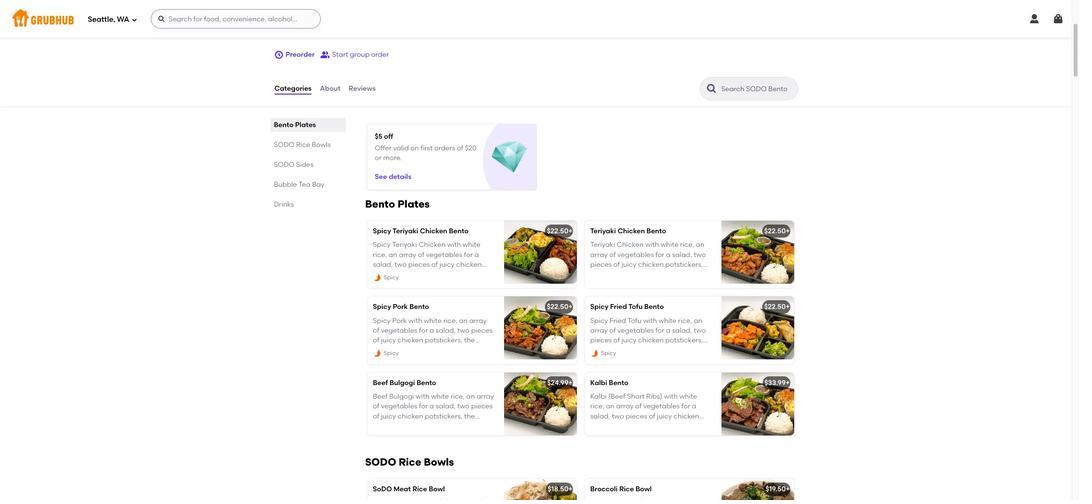 Task type: locate. For each thing, give the bounding box(es) containing it.
1 vertical spatial vegetables
[[381, 403, 417, 411]]

sodo up sodo sides
[[274, 141, 295, 149]]

see details button
[[375, 169, 411, 186]]

1 salad. from the top
[[458, 356, 478, 364]]

pork up 'spicy pork with white rice, an array of vegetables for a salad, two pieces of juicy chicken potstickers, the tangy-sweet cucumber kimchi and a side of the hawaiian mac salad.' in the left of the page
[[393, 303, 408, 311]]

promo image
[[492, 140, 527, 175]]

drinks tab
[[274, 199, 342, 210]]

rice,
[[443, 317, 458, 325], [451, 393, 465, 401]]

spicy image up spicy pork bento
[[373, 274, 382, 282]]

spicy image for spicy teriyaki chicken bento
[[373, 274, 382, 282]]

1 horizontal spatial sodo rice bowls
[[365, 456, 454, 468]]

0 vertical spatial mac
[[442, 356, 456, 364]]

bulgogi inside beef bulgogi with white rice, an array of vegetables for a salad, two pieces of juicy chicken potstickers, the tangy-sweet cucumber kimchi and a side of the hawaiian mac salad.
[[389, 393, 414, 401]]

1 and from the top
[[475, 346, 488, 355]]

0 horizontal spatial teriyaki
[[393, 227, 418, 235]]

salad. inside beef bulgogi with white rice, an array of vegetables for a salad, two pieces of juicy chicken potstickers, the tangy-sweet cucumber kimchi and a side of the hawaiian mac salad.
[[458, 432, 478, 440]]

teriyaki
[[393, 227, 418, 235], [590, 227, 616, 235]]

cucumber inside beef bulgogi with white rice, an array of vegetables for a salad, two pieces of juicy chicken potstickers, the tangy-sweet cucumber kimchi and a side of the hawaiian mac salad.
[[416, 422, 450, 430]]

1 vertical spatial side
[[373, 432, 386, 440]]

1 vertical spatial and
[[475, 422, 488, 430]]

tangy- for beef bulgogi with white rice, an array of vegetables for a salad, two pieces of juicy chicken potstickers, the tangy-sweet cucumber kimchi and a side of the hawaiian mac salad.
[[373, 422, 395, 430]]

$24.99 +
[[547, 379, 573, 387]]

1 vertical spatial pieces
[[471, 403, 493, 411]]

tangy- for spicy pork with white rice, an array of vegetables for a salad, two pieces of juicy chicken potstickers, the tangy-sweet cucumber kimchi and a side of the hawaiian mac salad.
[[373, 346, 395, 355]]

0 horizontal spatial chicken
[[420, 227, 447, 235]]

sweet
[[395, 346, 414, 355], [395, 422, 414, 430]]

1 vertical spatial rice,
[[451, 393, 465, 401]]

about button
[[319, 71, 341, 106]]

juicy up spicy image
[[381, 336, 396, 345]]

+ for beef bulgogi bento image
[[569, 379, 573, 387]]

tangy-
[[373, 346, 395, 355], [373, 422, 395, 430]]

1 cucumber from the top
[[416, 346, 450, 355]]

tangy- up beef bulgogi bento
[[373, 346, 395, 355]]

tangy- down beef bulgogi bento
[[373, 422, 395, 430]]

1 vertical spatial sweet
[[395, 422, 414, 430]]

and inside 'spicy pork with white rice, an array of vegetables for a salad, two pieces of juicy chicken potstickers, the tangy-sweet cucumber kimchi and a side of the hawaiian mac salad.'
[[475, 346, 488, 355]]

2 for from the top
[[419, 403, 428, 411]]

an
[[459, 317, 468, 325], [466, 393, 475, 401]]

0 vertical spatial for
[[419, 327, 428, 335]]

sodo sides tab
[[274, 160, 342, 170]]

with inside beef bulgogi with white rice, an array of vegetables for a salad, two pieces of juicy chicken potstickers, the tangy-sweet cucumber kimchi and a side of the hawaiian mac salad.
[[416, 393, 430, 401]]

1 vertical spatial tangy-
[[373, 422, 395, 430]]

sodo rice bowls tab
[[274, 140, 342, 150]]

sweet right spicy image
[[395, 346, 414, 355]]

white
[[424, 317, 442, 325], [431, 393, 449, 401]]

fried
[[610, 303, 627, 311]]

plates up sodo rice bowls tab
[[295, 121, 316, 129]]

vegetables inside beef bulgogi with white rice, an array of vegetables for a salad, two pieces of juicy chicken potstickers, the tangy-sweet cucumber kimchi and a side of the hawaiian mac salad.
[[381, 403, 417, 411]]

1 tangy- from the top
[[373, 346, 395, 355]]

1 vertical spatial sodo
[[274, 161, 295, 169]]

juicy inside 'spicy pork with white rice, an array of vegetables for a salad, two pieces of juicy chicken potstickers, the tangy-sweet cucumber kimchi and a side of the hawaiian mac salad.'
[[381, 336, 396, 345]]

1 teriyaki from the left
[[393, 227, 418, 235]]

for inside beef bulgogi with white rice, an array of vegetables for a salad, two pieces of juicy chicken potstickers, the tangy-sweet cucumber kimchi and a side of the hawaiian mac salad.
[[419, 403, 428, 411]]

bento plates inside tab
[[274, 121, 316, 129]]

$33.99
[[765, 379, 786, 387]]

1 potstickers, from the top
[[425, 336, 463, 345]]

0 vertical spatial white
[[424, 317, 442, 325]]

valid
[[393, 144, 409, 152]]

an for beef bulgogi with white rice, an array of vegetables for a salad, two pieces of juicy chicken potstickers, the tangy-sweet cucumber kimchi and a side of the hawaiian mac salad.
[[466, 393, 475, 401]]

side
[[373, 356, 386, 364], [373, 432, 386, 440]]

beef down beef bulgogi bento
[[373, 393, 388, 401]]

orders
[[434, 144, 455, 152]]

bowls up sodo meat rice bowl
[[424, 456, 454, 468]]

sodo rice bowls up sodo meat rice bowl
[[365, 456, 454, 468]]

vegetables
[[381, 327, 417, 335], [381, 403, 417, 411]]

0 horizontal spatial svg image
[[131, 17, 137, 23]]

sodo
[[274, 141, 295, 149], [274, 161, 295, 169], [365, 456, 396, 468]]

$5
[[375, 132, 383, 141]]

0 vertical spatial two
[[457, 327, 470, 335]]

0 horizontal spatial spicy image
[[373, 274, 382, 282]]

2 beef from the top
[[373, 393, 388, 401]]

bubble tea bay
[[274, 181, 325, 189]]

2 side from the top
[[373, 432, 386, 440]]

0 vertical spatial juicy
[[381, 336, 396, 345]]

1 vertical spatial salad,
[[436, 403, 456, 411]]

1 kimchi from the top
[[451, 346, 473, 355]]

1 vertical spatial mac
[[442, 432, 456, 440]]

two inside 'spicy pork with white rice, an array of vegetables for a salad, two pieces of juicy chicken potstickers, the tangy-sweet cucumber kimchi and a side of the hawaiian mac salad.'
[[457, 327, 470, 335]]

bulgogi
[[390, 379, 415, 387], [389, 393, 414, 401]]

0 horizontal spatial bowl
[[429, 485, 445, 493]]

rice right 'meat' on the left bottom of page
[[413, 485, 427, 493]]

the
[[464, 336, 475, 345], [396, 356, 407, 364], [464, 412, 475, 421], [396, 432, 407, 440]]

1 chicken from the top
[[398, 336, 423, 345]]

hawaiian for bulgogi
[[409, 432, 440, 440]]

0 vertical spatial cucumber
[[416, 346, 450, 355]]

1 vertical spatial white
[[431, 393, 449, 401]]

hawaiian inside beef bulgogi with white rice, an array of vegetables for a salad, two pieces of juicy chicken potstickers, the tangy-sweet cucumber kimchi and a side of the hawaiian mac salad.
[[409, 432, 440, 440]]

potstickers, for beef bulgogi bento
[[425, 412, 463, 421]]

0 horizontal spatial plates
[[295, 121, 316, 129]]

0 vertical spatial salad,
[[436, 327, 456, 335]]

tangy- inside 'spicy pork with white rice, an array of vegetables for a salad, two pieces of juicy chicken potstickers, the tangy-sweet cucumber kimchi and a side of the hawaiian mac salad.'
[[373, 346, 395, 355]]

with
[[409, 317, 422, 325], [416, 393, 430, 401]]

an inside beef bulgogi with white rice, an array of vegetables for a salad, two pieces of juicy chicken potstickers, the tangy-sweet cucumber kimchi and a side of the hawaiian mac salad.
[[466, 393, 475, 401]]

salad, inside beef bulgogi with white rice, an array of vegetables for a salad, two pieces of juicy chicken potstickers, the tangy-sweet cucumber kimchi and a side of the hawaiian mac salad.
[[436, 403, 456, 411]]

on
[[411, 144, 419, 152]]

pieces inside 'spicy pork with white rice, an array of vegetables for a salad, two pieces of juicy chicken potstickers, the tangy-sweet cucumber kimchi and a side of the hawaiian mac salad.'
[[471, 327, 493, 335]]

1 vertical spatial bowls
[[424, 456, 454, 468]]

1 vertical spatial kimchi
[[451, 422, 473, 430]]

0 vertical spatial salad.
[[458, 356, 478, 364]]

svg image
[[1053, 13, 1064, 25], [274, 50, 284, 60]]

beef inside beef bulgogi with white rice, an array of vegetables for a salad, two pieces of juicy chicken potstickers, the tangy-sweet cucumber kimchi and a side of the hawaiian mac salad.
[[373, 393, 388, 401]]

bulgogi up beef bulgogi with white rice, an array of vegetables for a salad, two pieces of juicy chicken potstickers, the tangy-sweet cucumber kimchi and a side of the hawaiian mac salad.
[[390, 379, 415, 387]]

2 and from the top
[[475, 422, 488, 430]]

bowl right 'meat' on the left bottom of page
[[429, 485, 445, 493]]

potstickers, for spicy pork bento
[[425, 336, 463, 345]]

1 vertical spatial pork
[[392, 317, 407, 325]]

cucumber
[[416, 346, 450, 355], [416, 422, 450, 430]]

with down spicy pork bento
[[409, 317, 422, 325]]

1 vegetables from the top
[[381, 327, 417, 335]]

kimchi inside beef bulgogi with white rice, an array of vegetables for a salad, two pieces of juicy chicken potstickers, the tangy-sweet cucumber kimchi and a side of the hawaiian mac salad.
[[451, 422, 473, 430]]

plates up spicy teriyaki chicken bento at the top of page
[[398, 198, 430, 210]]

2 bulgogi from the top
[[389, 393, 414, 401]]

potstickers, inside beef bulgogi with white rice, an array of vegetables for a salad, two pieces of juicy chicken potstickers, the tangy-sweet cucumber kimchi and a side of the hawaiian mac salad.
[[425, 412, 463, 421]]

bowl
[[429, 485, 445, 493], [636, 485, 652, 493]]

0 vertical spatial sodo rice bowls
[[274, 141, 331, 149]]

cucumber inside 'spicy pork with white rice, an array of vegetables for a salad, two pieces of juicy chicken potstickers, the tangy-sweet cucumber kimchi and a side of the hawaiian mac salad.'
[[416, 346, 450, 355]]

kimchi
[[451, 346, 473, 355], [451, 422, 473, 430]]

spicy fried tofu bento image
[[721, 297, 794, 360]]

plates
[[295, 121, 316, 129], [398, 198, 430, 210]]

+ for broccoli rice bowl image
[[786, 485, 790, 493]]

bulgogi down beef bulgogi bento
[[389, 393, 414, 401]]

array
[[469, 317, 487, 325], [477, 393, 494, 401]]

0 vertical spatial rice,
[[443, 317, 458, 325]]

an for spicy pork with white rice, an array of vegetables for a salad, two pieces of juicy chicken potstickers, the tangy-sweet cucumber kimchi and a side of the hawaiian mac salad.
[[459, 317, 468, 325]]

array inside beef bulgogi with white rice, an array of vegetables for a salad, two pieces of juicy chicken potstickers, the tangy-sweet cucumber kimchi and a side of the hawaiian mac salad.
[[477, 393, 494, 401]]

pieces inside beef bulgogi with white rice, an array of vegetables for a salad, two pieces of juicy chicken potstickers, the tangy-sweet cucumber kimchi and a side of the hawaiian mac salad.
[[471, 403, 493, 411]]

mac
[[442, 356, 456, 364], [442, 432, 456, 440]]

juicy for beef
[[381, 412, 396, 421]]

1 vertical spatial potstickers,
[[425, 412, 463, 421]]

+
[[569, 227, 573, 235], [786, 227, 790, 235], [569, 303, 573, 311], [786, 303, 790, 311], [569, 379, 573, 387], [786, 379, 790, 387], [569, 485, 573, 493], [786, 485, 790, 493]]

group
[[350, 50, 370, 59]]

2 chicken from the top
[[398, 412, 423, 421]]

bowls
[[312, 141, 331, 149], [424, 456, 454, 468]]

1 bulgogi from the top
[[390, 379, 415, 387]]

spicy image up 'kalbi'
[[590, 349, 599, 358]]

1 vertical spatial bento plates
[[365, 198, 430, 210]]

main navigation navigation
[[0, 0, 1072, 38]]

tea
[[299, 181, 311, 189]]

of
[[457, 144, 464, 152], [373, 327, 380, 335], [373, 336, 380, 345], [388, 356, 395, 364], [373, 403, 380, 411], [373, 412, 380, 421], [388, 432, 395, 440]]

svg image
[[1029, 13, 1041, 25], [158, 15, 165, 23], [131, 17, 137, 23]]

bento plates down see details button
[[365, 198, 430, 210]]

and
[[475, 346, 488, 355], [475, 422, 488, 430]]

sodo rice bowls
[[274, 141, 331, 149], [365, 456, 454, 468]]

$22.50 for spicy teriyaki chicken bento
[[547, 227, 569, 235]]

white inside beef bulgogi with white rice, an array of vegetables for a salad, two pieces of juicy chicken potstickers, the tangy-sweet cucumber kimchi and a side of the hawaiian mac salad.
[[431, 393, 449, 401]]

spicy fried tofu bento
[[590, 303, 664, 311]]

0 vertical spatial an
[[459, 317, 468, 325]]

for down spicy pork bento
[[419, 327, 428, 335]]

1 vertical spatial juicy
[[381, 412, 396, 421]]

wa
[[117, 15, 129, 24]]

vegetables for pork
[[381, 327, 417, 335]]

vegetables down beef bulgogi bento
[[381, 403, 417, 411]]

1 juicy from the top
[[381, 336, 396, 345]]

chicken inside beef bulgogi with white rice, an array of vegetables for a salad, two pieces of juicy chicken potstickers, the tangy-sweet cucumber kimchi and a side of the hawaiian mac salad.
[[398, 412, 423, 421]]

teriyaki chicken bento
[[590, 227, 666, 235]]

sweet for bulgogi
[[395, 422, 414, 430]]

0 vertical spatial tangy-
[[373, 346, 395, 355]]

0 vertical spatial beef
[[373, 379, 388, 387]]

bento plates tab
[[274, 120, 342, 130]]

0 horizontal spatial sodo rice bowls
[[274, 141, 331, 149]]

juicy down beef bulgogi bento
[[381, 412, 396, 421]]

rice
[[296, 141, 310, 149], [399, 456, 422, 468], [413, 485, 427, 493], [620, 485, 634, 493]]

1 vertical spatial chicken
[[398, 412, 423, 421]]

1 vertical spatial beef
[[373, 393, 388, 401]]

2 cucumber from the top
[[416, 422, 450, 430]]

bowl right the broccoli at the right bottom of page
[[636, 485, 652, 493]]

0 vertical spatial with
[[409, 317, 422, 325]]

1 vertical spatial for
[[419, 403, 428, 411]]

$22.50 + for spicy fried tofu bento
[[765, 303, 790, 311]]

1 horizontal spatial svg image
[[1053, 13, 1064, 25]]

off
[[384, 132, 393, 141]]

1 pieces from the top
[[471, 327, 493, 335]]

bento plates
[[274, 121, 316, 129], [365, 198, 430, 210]]

1 vertical spatial with
[[416, 393, 430, 401]]

potstickers, inside 'spicy pork with white rice, an array of vegetables for a salad, two pieces of juicy chicken potstickers, the tangy-sweet cucumber kimchi and a side of the hawaiian mac salad.'
[[425, 336, 463, 345]]

for
[[419, 327, 428, 335], [419, 403, 428, 411]]

0 vertical spatial plates
[[295, 121, 316, 129]]

1 horizontal spatial spicy image
[[590, 349, 599, 358]]

tangy- inside beef bulgogi with white rice, an array of vegetables for a salad, two pieces of juicy chicken potstickers, the tangy-sweet cucumber kimchi and a side of the hawaiian mac salad.
[[373, 422, 395, 430]]

preorder button
[[274, 46, 315, 64]]

0 vertical spatial sweet
[[395, 346, 414, 355]]

sodo rice bowls up sides
[[274, 141, 331, 149]]

search icon image
[[706, 83, 718, 95]]

pork inside 'spicy pork with white rice, an array of vegetables for a salad, two pieces of juicy chicken potstickers, the tangy-sweet cucumber kimchi and a side of the hawaiian mac salad.'
[[392, 317, 407, 325]]

1 sweet from the top
[[395, 346, 414, 355]]

chicken
[[398, 336, 423, 345], [398, 412, 423, 421]]

svg image inside main navigation navigation
[[1053, 13, 1064, 25]]

2 sweet from the top
[[395, 422, 414, 430]]

0 vertical spatial side
[[373, 356, 386, 364]]

0 horizontal spatial svg image
[[274, 50, 284, 60]]

salad, for beef bulgogi bento
[[436, 403, 456, 411]]

spicy pork bento
[[373, 303, 429, 311]]

vegetables inside 'spicy pork with white rice, an array of vegetables for a salad, two pieces of juicy chicken potstickers, the tangy-sweet cucumber kimchi and a side of the hawaiian mac salad.'
[[381, 327, 417, 335]]

2 salad, from the top
[[436, 403, 456, 411]]

first
[[421, 144, 433, 152]]

sodo up sodo
[[365, 456, 396, 468]]

1 vertical spatial sodo rice bowls
[[365, 456, 454, 468]]

categories
[[274, 84, 312, 93]]

0 vertical spatial chicken
[[398, 336, 423, 345]]

2 vegetables from the top
[[381, 403, 417, 411]]

1 vertical spatial cucumber
[[416, 422, 450, 430]]

mac for beef bulgogi with white rice, an array of vegetables for a salad, two pieces of juicy chicken potstickers, the tangy-sweet cucumber kimchi and a side of the hawaiian mac salad.
[[442, 432, 456, 440]]

people icon image
[[321, 50, 330, 60]]

chicken for bulgogi
[[398, 412, 423, 421]]

bento
[[274, 121, 294, 129], [365, 198, 395, 210], [449, 227, 469, 235], [647, 227, 666, 235], [410, 303, 429, 311], [644, 303, 664, 311], [417, 379, 436, 387], [609, 379, 629, 387]]

rice up sodo meat rice bowl
[[399, 456, 422, 468]]

sodo rice bowls inside tab
[[274, 141, 331, 149]]

1 vertical spatial hawaiian
[[409, 432, 440, 440]]

1 horizontal spatial bowl
[[636, 485, 652, 493]]

white for spicy pork bento
[[424, 317, 442, 325]]

0 vertical spatial array
[[469, 317, 487, 325]]

$22.50 +
[[547, 227, 573, 235], [765, 227, 790, 235], [547, 303, 573, 311], [765, 303, 790, 311]]

array for beef bulgogi with white rice, an array of vegetables for a salad, two pieces of juicy chicken potstickers, the tangy-sweet cucumber kimchi and a side of the hawaiian mac salad.
[[477, 393, 494, 401]]

2 pieces from the top
[[471, 403, 493, 411]]

cucumber for pork
[[416, 346, 450, 355]]

rice, inside beef bulgogi with white rice, an array of vegetables for a salad, two pieces of juicy chicken potstickers, the tangy-sweet cucumber kimchi and a side of the hawaiian mac salad.
[[451, 393, 465, 401]]

0 vertical spatial hawaiian
[[409, 356, 440, 364]]

pork for with
[[392, 317, 407, 325]]

0 vertical spatial bowls
[[312, 141, 331, 149]]

bowls down bento plates tab
[[312, 141, 331, 149]]

pork down spicy pork bento
[[392, 317, 407, 325]]

kalbi bento image
[[721, 373, 794, 436]]

array inside 'spicy pork with white rice, an array of vegetables for a salad, two pieces of juicy chicken potstickers, the tangy-sweet cucumber kimchi and a side of the hawaiian mac salad.'
[[469, 317, 487, 325]]

1 vertical spatial salad.
[[458, 432, 478, 440]]

bento plates up sodo rice bowls tab
[[274, 121, 316, 129]]

$18.50 +
[[548, 485, 573, 493]]

hawaiian inside 'spicy pork with white rice, an array of vegetables for a salad, two pieces of juicy chicken potstickers, the tangy-sweet cucumber kimchi and a side of the hawaiian mac salad.'
[[409, 356, 440, 364]]

0 vertical spatial potstickers,
[[425, 336, 463, 345]]

pork
[[393, 303, 408, 311], [392, 317, 407, 325]]

pieces
[[471, 327, 493, 335], [471, 403, 493, 411]]

1 vertical spatial two
[[457, 403, 470, 411]]

juicy inside beef bulgogi with white rice, an array of vegetables for a salad, two pieces of juicy chicken potstickers, the tangy-sweet cucumber kimchi and a side of the hawaiian mac salad.
[[381, 412, 396, 421]]

side inside beef bulgogi with white rice, an array of vegetables for a salad, two pieces of juicy chicken potstickers, the tangy-sweet cucumber kimchi and a side of the hawaiian mac salad.
[[373, 432, 386, 440]]

white inside 'spicy pork with white rice, an array of vegetables for a salad, two pieces of juicy chicken potstickers, the tangy-sweet cucumber kimchi and a side of the hawaiian mac salad.'
[[424, 317, 442, 325]]

for inside 'spicy pork with white rice, an array of vegetables for a salad, two pieces of juicy chicken potstickers, the tangy-sweet cucumber kimchi and a side of the hawaiian mac salad.'
[[419, 327, 428, 335]]

sweet down beef bulgogi bento
[[395, 422, 414, 430]]

rice up sides
[[296, 141, 310, 149]]

2 kimchi from the top
[[451, 422, 473, 430]]

sodo sides
[[274, 161, 314, 169]]

an inside 'spicy pork with white rice, an array of vegetables for a salad, two pieces of juicy chicken potstickers, the tangy-sweet cucumber kimchi and a side of the hawaiian mac salad.'
[[459, 317, 468, 325]]

sides
[[296, 161, 314, 169]]

start
[[332, 50, 348, 59]]

meat
[[394, 485, 411, 493]]

sodo meat rice bowl
[[373, 485, 445, 493]]

1 vertical spatial spicy image
[[590, 349, 599, 358]]

array for spicy pork with white rice, an array of vegetables for a salad, two pieces of juicy chicken potstickers, the tangy-sweet cucumber kimchi and a side of the hawaiian mac salad.
[[469, 317, 487, 325]]

for for bulgogi
[[419, 403, 428, 411]]

with inside 'spicy pork with white rice, an array of vegetables for a salad, two pieces of juicy chicken potstickers, the tangy-sweet cucumber kimchi and a side of the hawaiian mac salad.'
[[409, 317, 422, 325]]

vegetables down spicy pork bento
[[381, 327, 417, 335]]

1 mac from the top
[[442, 356, 456, 364]]

0 vertical spatial vegetables
[[381, 327, 417, 335]]

2 juicy from the top
[[381, 412, 396, 421]]

+ for spicy teriyaki chicken bento image
[[569, 227, 573, 235]]

spicy image
[[373, 349, 382, 358]]

bay
[[312, 181, 325, 189]]

2 two from the top
[[457, 403, 470, 411]]

salad.
[[458, 356, 478, 364], [458, 432, 478, 440]]

1 hawaiian from the top
[[409, 356, 440, 364]]

sodo
[[373, 485, 392, 493]]

$22.50 + for spicy teriyaki chicken bento
[[547, 227, 573, 235]]

0 vertical spatial bulgogi
[[390, 379, 415, 387]]

side inside 'spicy pork with white rice, an array of vegetables for a salad, two pieces of juicy chicken potstickers, the tangy-sweet cucumber kimchi and a side of the hawaiian mac salad.'
[[373, 356, 386, 364]]

sodo for sodo sides tab
[[274, 161, 295, 169]]

1 for from the top
[[419, 327, 428, 335]]

2 chicken from the left
[[618, 227, 645, 235]]

two inside beef bulgogi with white rice, an array of vegetables for a salad, two pieces of juicy chicken potstickers, the tangy-sweet cucumber kimchi and a side of the hawaiian mac salad.
[[457, 403, 470, 411]]

2 salad. from the top
[[458, 432, 478, 440]]

rice inside sodo rice bowls tab
[[296, 141, 310, 149]]

rice, inside 'spicy pork with white rice, an array of vegetables for a salad, two pieces of juicy chicken potstickers, the tangy-sweet cucumber kimchi and a side of the hawaiian mac salad.'
[[443, 317, 458, 325]]

1 vertical spatial an
[[466, 393, 475, 401]]

salad, inside 'spicy pork with white rice, an array of vegetables for a salad, two pieces of juicy chicken potstickers, the tangy-sweet cucumber kimchi and a side of the hawaiian mac salad.'
[[436, 327, 456, 335]]

1 beef from the top
[[373, 379, 388, 387]]

0 vertical spatial bento plates
[[274, 121, 316, 129]]

2 hawaiian from the top
[[409, 432, 440, 440]]

two
[[457, 327, 470, 335], [457, 403, 470, 411]]

with down beef bulgogi bento
[[416, 393, 430, 401]]

2 tangy- from the top
[[373, 422, 395, 430]]

rice, for spicy pork bento
[[443, 317, 458, 325]]

white down beef bulgogi bento
[[431, 393, 449, 401]]

0 vertical spatial pieces
[[471, 327, 493, 335]]

chicken for pork
[[398, 336, 423, 345]]

2 potstickers, from the top
[[425, 412, 463, 421]]

1 horizontal spatial teriyaki
[[590, 227, 616, 235]]

0 horizontal spatial bowls
[[312, 141, 331, 149]]

pieces for spicy pork with white rice, an array of vegetables for a salad, two pieces of juicy chicken potstickers, the tangy-sweet cucumber kimchi and a side of the hawaiian mac salad.
[[471, 327, 493, 335]]

$19.50
[[766, 485, 786, 493]]

sweet inside 'spicy pork with white rice, an array of vegetables for a salad, two pieces of juicy chicken potstickers, the tangy-sweet cucumber kimchi and a side of the hawaiian mac salad.'
[[395, 346, 414, 355]]

1 vertical spatial array
[[477, 393, 494, 401]]

beef down spicy image
[[373, 379, 388, 387]]

bento inside tab
[[274, 121, 294, 129]]

delivery only 40–55 min
[[274, 21, 316, 37]]

chicken inside 'spicy pork with white rice, an array of vegetables for a salad, two pieces of juicy chicken potstickers, the tangy-sweet cucumber kimchi and a side of the hawaiian mac salad.'
[[398, 336, 423, 345]]

a
[[430, 327, 434, 335], [489, 346, 494, 355], [430, 403, 434, 411], [489, 422, 494, 430]]

sodo up "bubble"
[[274, 161, 295, 169]]

1 vertical spatial bulgogi
[[389, 393, 414, 401]]

chicken down beef bulgogi bento
[[398, 412, 423, 421]]

0 vertical spatial sodo
[[274, 141, 295, 149]]

0 horizontal spatial bento plates
[[274, 121, 316, 129]]

0 vertical spatial kimchi
[[451, 346, 473, 355]]

1 horizontal spatial chicken
[[618, 227, 645, 235]]

mac inside beef bulgogi with white rice, an array of vegetables for a salad, two pieces of juicy chicken potstickers, the tangy-sweet cucumber kimchi and a side of the hawaiian mac salad.
[[442, 432, 456, 440]]

for down beef bulgogi bento
[[419, 403, 428, 411]]

bulgogi for bento
[[390, 379, 415, 387]]

sweet inside beef bulgogi with white rice, an array of vegetables for a salad, two pieces of juicy chicken potstickers, the tangy-sweet cucumber kimchi and a side of the hawaiian mac salad.
[[395, 422, 414, 430]]

1 vertical spatial svg image
[[274, 50, 284, 60]]

0 vertical spatial and
[[475, 346, 488, 355]]

beef
[[373, 379, 388, 387], [373, 393, 388, 401]]

kimchi inside 'spicy pork with white rice, an array of vegetables for a salad, two pieces of juicy chicken potstickers, the tangy-sweet cucumber kimchi and a side of the hawaiian mac salad.'
[[451, 346, 473, 355]]

potstickers,
[[425, 336, 463, 345], [425, 412, 463, 421]]

delivery
[[274, 21, 301, 29]]

spicy
[[373, 227, 391, 235], [384, 274, 399, 281], [373, 303, 391, 311], [590, 303, 609, 311], [373, 317, 391, 325], [384, 350, 399, 357], [601, 350, 616, 357]]

0 vertical spatial spicy image
[[373, 274, 382, 282]]

spicy image
[[373, 274, 382, 282], [590, 349, 599, 358]]

0 vertical spatial svg image
[[1053, 13, 1064, 25]]

mac inside 'spicy pork with white rice, an array of vegetables for a salad, two pieces of juicy chicken potstickers, the tangy-sweet cucumber kimchi and a side of the hawaiian mac salad.'
[[442, 356, 456, 364]]

1 vertical spatial plates
[[398, 198, 430, 210]]

0 vertical spatial pork
[[393, 303, 408, 311]]

1 two from the top
[[457, 327, 470, 335]]

and inside beef bulgogi with white rice, an array of vegetables for a salad, two pieces of juicy chicken potstickers, the tangy-sweet cucumber kimchi and a side of the hawaiian mac salad.
[[475, 422, 488, 430]]

salad. for beef bulgogi with white rice, an array of vegetables for a salad, two pieces of juicy chicken potstickers, the tangy-sweet cucumber kimchi and a side of the hawaiian mac salad.
[[458, 432, 478, 440]]

1 side from the top
[[373, 356, 386, 364]]

white for beef bulgogi bento
[[431, 393, 449, 401]]

chicken down spicy pork bento
[[398, 336, 423, 345]]

$20
[[465, 144, 477, 152]]

teriyaki chicken bento image
[[721, 221, 794, 284]]

white down spicy pork bento
[[424, 317, 442, 325]]

salad. inside 'spicy pork with white rice, an array of vegetables for a salad, two pieces of juicy chicken potstickers, the tangy-sweet cucumber kimchi and a side of the hawaiian mac salad.'
[[458, 356, 478, 364]]

2 mac from the top
[[442, 432, 456, 440]]

1 salad, from the top
[[436, 327, 456, 335]]

spicy inside 'spicy pork with white rice, an array of vegetables for a salad, two pieces of juicy chicken potstickers, the tangy-sweet cucumber kimchi and a side of the hawaiian mac salad.'
[[373, 317, 391, 325]]



Task type: describe. For each thing, give the bounding box(es) containing it.
with for bulgogi
[[416, 393, 430, 401]]

2 horizontal spatial svg image
[[1029, 13, 1041, 25]]

40–55
[[274, 30, 291, 37]]

hawaiian for pork
[[409, 356, 440, 364]]

Search for food, convenience, alcohol... search field
[[151, 9, 321, 29]]

and for spicy pork with white rice, an array of vegetables for a salad, two pieces of juicy chicken potstickers, the tangy-sweet cucumber kimchi and a side of the hawaiian mac salad.
[[475, 346, 488, 355]]

see details
[[375, 173, 411, 181]]

spicy teriyaki chicken bento image
[[504, 221, 577, 284]]

1 chicken from the left
[[420, 227, 447, 235]]

vegetables for bulgogi
[[381, 403, 417, 411]]

kalbi
[[590, 379, 607, 387]]

2 bowl from the left
[[636, 485, 652, 493]]

bubble tea bay tab
[[274, 180, 342, 190]]

spicy image for spicy fried tofu bento
[[590, 349, 599, 358]]

beef bulgogi with white rice, an array of vegetables for a salad, two pieces of juicy chicken potstickers, the tangy-sweet cucumber kimchi and a side of the hawaiian mac salad.
[[373, 393, 494, 440]]

salad, for spicy pork bento
[[436, 327, 456, 335]]

spicy teriyaki chicken bento
[[373, 227, 469, 235]]

start group order button
[[321, 46, 389, 64]]

spicy pork with white rice, an array of vegetables for a salad, two pieces of juicy chicken potstickers, the tangy-sweet cucumber kimchi and a side of the hawaiian mac salad.
[[373, 317, 494, 364]]

Search SODO Bento search field
[[721, 84, 795, 94]]

see
[[375, 173, 387, 181]]

beef for beef bulgogi with white rice, an array of vegetables for a salad, two pieces of juicy chicken potstickers, the tangy-sweet cucumber kimchi and a side of the hawaiian mac salad.
[[373, 393, 388, 401]]

broccoli rice bowl image
[[721, 479, 794, 500]]

sweet for pork
[[395, 346, 414, 355]]

reviews
[[349, 84, 376, 93]]

sodo meat rice bowl image
[[504, 479, 577, 500]]

rice, for beef bulgogi bento
[[451, 393, 465, 401]]

1 horizontal spatial svg image
[[158, 15, 165, 23]]

$19.50 +
[[766, 485, 790, 493]]

mac for spicy pork with white rice, an array of vegetables for a salad, two pieces of juicy chicken potstickers, the tangy-sweet cucumber kimchi and a side of the hawaiian mac salad.
[[442, 356, 456, 364]]

bubble
[[274, 181, 297, 189]]

beef bulgogi bento
[[373, 379, 436, 387]]

min
[[293, 30, 303, 37]]

kimchi for spicy pork with white rice, an array of vegetables for a salad, two pieces of juicy chicken potstickers, the tangy-sweet cucumber kimchi and a side of the hawaiian mac salad.
[[451, 346, 473, 355]]

broccoli
[[590, 485, 618, 493]]

plates inside tab
[[295, 121, 316, 129]]

of inside $5 off offer valid on first orders of $20 or more.
[[457, 144, 464, 152]]

+ for spicy pork bento image
[[569, 303, 573, 311]]

$18.50
[[548, 485, 569, 493]]

seattle, wa
[[88, 15, 129, 24]]

side for beef bulgogi with white rice, an array of vegetables for a salad, two pieces of juicy chicken potstickers, the tangy-sweet cucumber kimchi and a side of the hawaiian mac salad.
[[373, 432, 386, 440]]

side for spicy pork with white rice, an array of vegetables for a salad, two pieces of juicy chicken potstickers, the tangy-sweet cucumber kimchi and a side of the hawaiian mac salad.
[[373, 356, 386, 364]]

kalbi bento
[[590, 379, 629, 387]]

$24.99
[[547, 379, 569, 387]]

preorder
[[286, 50, 315, 59]]

reviews button
[[348, 71, 376, 106]]

svg image inside preorder button
[[274, 50, 284, 60]]

cucumber for bulgogi
[[416, 422, 450, 430]]

$22.50 for spicy fried tofu bento
[[765, 303, 786, 311]]

+ for 'spicy fried tofu bento' image
[[786, 303, 790, 311]]

pieces for beef bulgogi with white rice, an array of vegetables for a salad, two pieces of juicy chicken potstickers, the tangy-sweet cucumber kimchi and a side of the hawaiian mac salad.
[[471, 403, 493, 411]]

1 horizontal spatial plates
[[398, 198, 430, 210]]

spicy pork bento image
[[504, 297, 577, 360]]

two for spicy pork with white rice, an array of vegetables for a salad, two pieces of juicy chicken potstickers, the tangy-sweet cucumber kimchi and a side of the hawaiian mac salad.
[[457, 327, 470, 335]]

with for pork
[[409, 317, 422, 325]]

sodo for sodo rice bowls tab
[[274, 141, 295, 149]]

1 bowl from the left
[[429, 485, 445, 493]]

start group order
[[332, 50, 389, 59]]

+ for kalbi bento image
[[786, 379, 790, 387]]

beef for beef bulgogi bento
[[373, 379, 388, 387]]

about
[[320, 84, 341, 93]]

$33.99 +
[[765, 379, 790, 387]]

bulgogi for with
[[389, 393, 414, 401]]

kimchi for beef bulgogi with white rice, an array of vegetables for a salad, two pieces of juicy chicken potstickers, the tangy-sweet cucumber kimchi and a side of the hawaiian mac salad.
[[451, 422, 473, 430]]

two for beef bulgogi with white rice, an array of vegetables for a salad, two pieces of juicy chicken potstickers, the tangy-sweet cucumber kimchi and a side of the hawaiian mac salad.
[[457, 403, 470, 411]]

categories button
[[274, 71, 312, 106]]

+ for 'sodo meat rice bowl' image
[[569, 485, 573, 493]]

beef bulgogi bento image
[[504, 373, 577, 436]]

+ for teriyaki chicken bento 'image'
[[786, 227, 790, 235]]

seattle,
[[88, 15, 115, 24]]

order
[[371, 50, 389, 59]]

juicy for spicy
[[381, 336, 396, 345]]

only
[[302, 21, 316, 29]]

or
[[375, 154, 382, 162]]

and for beef bulgogi with white rice, an array of vegetables for a salad, two pieces of juicy chicken potstickers, the tangy-sweet cucumber kimchi and a side of the hawaiian mac salad.
[[475, 422, 488, 430]]

details
[[389, 173, 411, 181]]

drinks
[[274, 200, 294, 209]]

1 horizontal spatial bento plates
[[365, 198, 430, 210]]

tofu
[[629, 303, 643, 311]]

bowls inside sodo rice bowls tab
[[312, 141, 331, 149]]

more.
[[383, 154, 402, 162]]

broccoli rice bowl
[[590, 485, 652, 493]]

salad. for spicy pork with white rice, an array of vegetables for a salad, two pieces of juicy chicken potstickers, the tangy-sweet cucumber kimchi and a side of the hawaiian mac salad.
[[458, 356, 478, 364]]

$22.50 for spicy pork bento
[[547, 303, 569, 311]]

2 vertical spatial sodo
[[365, 456, 396, 468]]

1 horizontal spatial bowls
[[424, 456, 454, 468]]

for for pork
[[419, 327, 428, 335]]

offer
[[375, 144, 392, 152]]

2 teriyaki from the left
[[590, 227, 616, 235]]

$22.50 + for spicy pork bento
[[547, 303, 573, 311]]

pork for bento
[[393, 303, 408, 311]]

$5 off offer valid on first orders of $20 or more.
[[375, 132, 477, 162]]

rice right the broccoli at the right bottom of page
[[620, 485, 634, 493]]



Task type: vqa. For each thing, say whether or not it's contained in the screenshot.
the '•'
no



